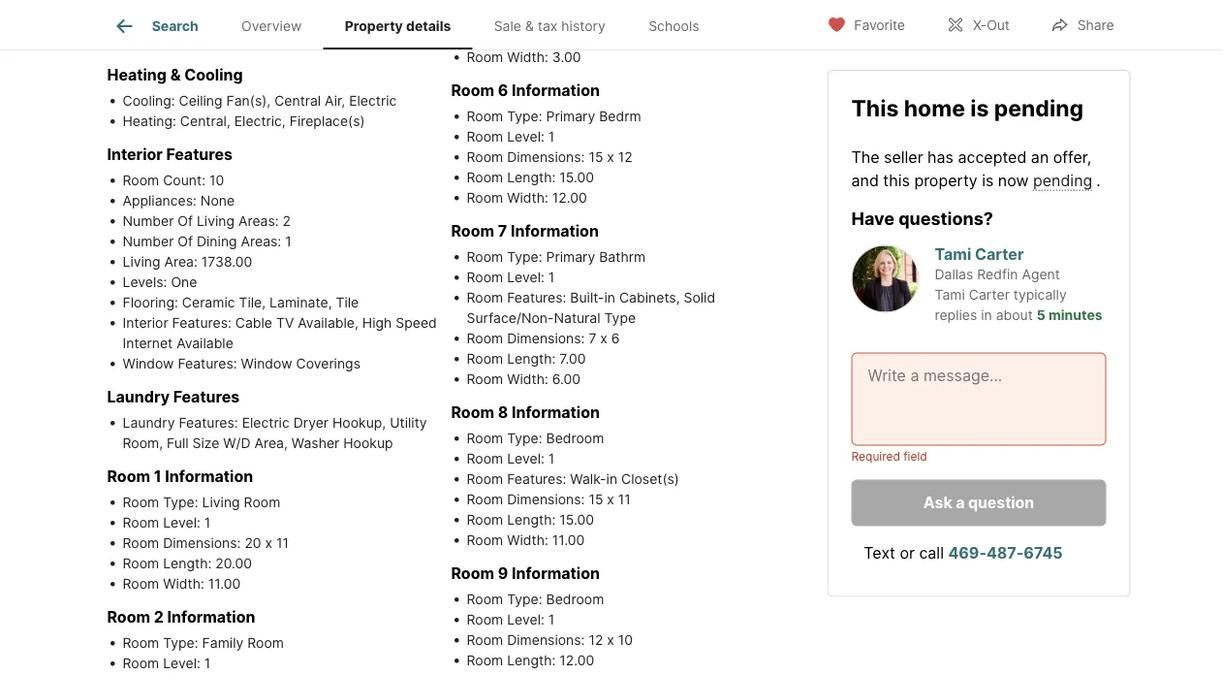 Task type: describe. For each thing, give the bounding box(es) containing it.
starter,
[[123, 34, 170, 50]]

2 inside interior features room count: 10 appliances: none number of living areas: 2 number of dining areas: 1 living area: 1738.00 levels: one flooring: ceramic tile, laminate, tile
[[283, 213, 291, 230]]

tami carter typically replies in about
[[935, 286, 1068, 323]]

dimensions: inside room 9 information room type: bedroom room level: 1 room dimensions: 12 x 10 room length: 12.00
[[507, 632, 585, 649]]

available
[[177, 336, 234, 352]]

cabinets,
[[620, 290, 680, 306]]

question
[[969, 493, 1035, 512]]

information for 8
[[512, 403, 600, 422]]

15.00 inside room 8 information room type: bedroom room level: 1 room features: walk-in closet(s) room dimensions: 15 x 11 room length: 15.00 room width: 11.00
[[560, 512, 594, 529]]

1738.00
[[201, 254, 252, 271]]

2 window from the left
[[241, 356, 292, 372]]

bedrm
[[600, 109, 642, 125]]

laundry features:
[[123, 415, 242, 432]]

has
[[928, 147, 954, 166]]

3.00
[[553, 49, 581, 66]]

surface/non-
[[467, 310, 554, 327]]

utility
[[390, 415, 427, 432]]

level: inside room 8 information room type: bedroom room level: 1 room features: walk-in closet(s) room dimensions: 15 x 11 room length: 15.00 room width: 11.00
[[507, 451, 545, 467]]

now
[[999, 170, 1029, 189]]

12.00 inside room 9 information room type: bedroom room level: 1 room dimensions: 12 x 10 room length: 12.00
[[560, 653, 595, 669]]

cable
[[235, 315, 273, 332]]

gas
[[410, 14, 435, 30]]

features: for window
[[178, 356, 237, 372]]

search link
[[113, 15, 198, 38]]

the seller has accepted an offer, and this property is now
[[852, 147, 1092, 189]]

property
[[345, 18, 403, 34]]

washer
[[292, 435, 340, 452]]

fireplace features:
[[123, 14, 248, 30]]

12 inside room 6 information room type: primary bedrm room level: 1 room dimensions: 15 x 12 room length: 15.00 room width: 12.00
[[619, 149, 633, 166]]

dimensions: inside room dimensions: 7 x 6 room length: 7.00 room width: 6.00
[[507, 331, 585, 347]]

15 inside room 8 information room type: bedroom room level: 1 room features: walk-in closet(s) room dimensions: 15 x 11 room length: 15.00 room width: 11.00
[[589, 492, 604, 508]]

offer,
[[1054, 147, 1092, 166]]

levels:
[[123, 274, 167, 291]]

text or call 469-487-6745
[[864, 543, 1064, 562]]

width: inside room 1 information room type: living room room level: 1 room dimensions: 20 x 11 room length: 20.00 room width: 11.00
[[163, 576, 205, 593]]

ceramic
[[182, 295, 235, 311]]

& for sale
[[526, 18, 534, 34]]

room 9 information room type: bedroom room level: 1 room dimensions: 12 x 10 room length: 12.00
[[451, 564, 633, 669]]

tami for tami carter dallas redfin agent
[[935, 245, 972, 264]]

field
[[904, 449, 928, 463]]

information for 9
[[512, 564, 600, 583]]

1 window from the left
[[123, 356, 174, 372]]

length: inside room 1 information room type: living room room level: 1 room dimensions: 20 x 11 room length: 20.00 room width: 11.00
[[163, 556, 212, 572]]

width: inside room 8 information room type: bedroom room level: 1 room features: walk-in closet(s) room dimensions: 15 x 11 room length: 15.00 room width: 11.00
[[507, 532, 549, 549]]

history
[[562, 18, 606, 34]]

type: for 6
[[507, 109, 543, 125]]

1 vertical spatial pending
[[1034, 170, 1093, 189]]

fireplace(s)
[[290, 113, 365, 130]]

0 vertical spatial living
[[197, 213, 235, 230]]

electric dryer hookup, utility room, full size w/d area, washer hookup
[[123, 415, 427, 452]]

dryer
[[294, 415, 329, 432]]

5
[[1038, 307, 1046, 323]]

1 of from the top
[[178, 213, 193, 230]]

1 inside room 6 information room type: primary bedrm room level: 1 room dimensions: 15 x 12 room length: 15.00 room width: 12.00
[[549, 129, 555, 145]]

5 minutes
[[1038, 307, 1103, 323]]

replies
[[935, 307, 978, 323]]

family inside room 2 information room type: family room room level: 1
[[202, 635, 244, 652]]

.
[[1097, 170, 1101, 189]]

11.00 inside room 1 information room type: living room room level: 1 room dimensions: 20 x 11 room length: 20.00 room width: 11.00
[[208, 576, 241, 593]]

type: for 2
[[163, 635, 198, 652]]

1 inside room 8 information room type: bedroom room level: 1 room features: walk-in closet(s) room dimensions: 15 x 11 room length: 15.00 room width: 11.00
[[549, 451, 555, 467]]

width: inside room dimensions: 8 x 3 room length: 8.00 room width: 3.00
[[507, 49, 549, 66]]

required
[[852, 449, 901, 463]]

out
[[987, 17, 1010, 33]]

one
[[171, 274, 197, 291]]

x inside room 1 information room type: living room room level: 1 room dimensions: 20 x 11 room length: 20.00 room width: 11.00
[[265, 535, 273, 552]]

call
[[920, 543, 945, 562]]

dimensions: inside room dimensions: 8 x 3 room length: 8.00 room width: 3.00
[[507, 9, 585, 25]]

features: for interior
[[172, 315, 232, 332]]

7.00
[[560, 351, 586, 368]]

length: inside room 8 information room type: bedroom room level: 1 room features: walk-in closet(s) room dimensions: 15 x 11 room length: 15.00 room width: 11.00
[[507, 512, 556, 529]]

agent
[[1023, 266, 1061, 282]]

gas,
[[377, 14, 406, 30]]

bathrm
[[600, 249, 646, 266]]

cable tv available, high speed internet available
[[123, 315, 437, 352]]

an
[[1032, 147, 1050, 166]]

x inside room dimensions: 8 x 3 room length: 8.00 room width: 3.00
[[601, 9, 609, 25]]

487-
[[987, 543, 1025, 562]]

area:
[[164, 254, 198, 271]]

tami carter link
[[935, 245, 1025, 264]]

tami carter dallas redfin agent
[[935, 245, 1061, 282]]

x-out button
[[930, 4, 1027, 44]]

pending .
[[1034, 170, 1101, 189]]

room dimensions: 8 x 3 room length: 8.00 room width: 3.00
[[467, 9, 621, 66]]

1 inside interior features room count: 10 appliances: none number of living areas: 2 number of dining areas: 1 living area: 1738.00 levels: one flooring: ceramic tile, laminate, tile
[[285, 234, 292, 250]]

dimensions: inside room 1 information room type: living room room level: 1 room dimensions: 20 x 11 room length: 20.00 room width: 11.00
[[163, 535, 241, 552]]

1 number from the top
[[123, 213, 174, 230]]

length: inside room dimensions: 7 x 6 room length: 7.00 room width: 6.00
[[507, 351, 556, 368]]

seller
[[885, 147, 924, 166]]

share
[[1078, 17, 1115, 33]]

room, inside brick, family room, gas, gas starter, glass doors
[[333, 14, 374, 30]]

1 inside room 2 information room type: family room room level: 1
[[204, 656, 211, 672]]

dining
[[197, 234, 237, 250]]

room 2 information room type: family room room level: 1
[[107, 608, 284, 672]]

x inside room dimensions: 7 x 6 room length: 7.00 room width: 6.00
[[601, 331, 608, 347]]

type: for 1
[[163, 495, 198, 511]]

bedroom for 9
[[547, 592, 605, 608]]

15.00 inside room 6 information room type: primary bedrm room level: 1 room dimensions: 15 x 12 room length: 15.00 room width: 12.00
[[560, 170, 594, 186]]

property
[[915, 170, 978, 189]]

room features:
[[467, 290, 571, 306]]

information for 1
[[165, 467, 253, 486]]

level: for 1
[[163, 515, 201, 531]]

accepted
[[959, 147, 1027, 166]]

carter for tami carter typically replies in about
[[970, 286, 1011, 303]]

6 inside room 6 information room type: primary bedrm room level: 1 room dimensions: 15 x 12 room length: 15.00 room width: 12.00
[[498, 81, 509, 100]]

8 inside room dimensions: 8 x 3 room length: 8.00 room width: 3.00
[[589, 9, 597, 25]]

0 vertical spatial pending
[[995, 94, 1084, 121]]

laundry features
[[107, 388, 240, 407]]

property details tab
[[324, 3, 473, 49]]

features: for laundry
[[179, 415, 238, 432]]

interior features room count: 10 appliances: none number of living areas: 2 number of dining areas: 1 living area: 1738.00 levels: one flooring: ceramic tile, laminate, tile
[[107, 145, 359, 311]]

internet
[[123, 336, 173, 352]]

speed
[[396, 315, 437, 332]]

central,
[[180, 113, 231, 130]]

x inside room 8 information room type: bedroom room level: 1 room features: walk-in closet(s) room dimensions: 15 x 11 room length: 15.00 room width: 11.00
[[607, 492, 615, 508]]

heating
[[107, 66, 167, 85]]

6 inside room dimensions: 7 x 6 room length: 7.00 room width: 6.00
[[612, 331, 620, 347]]

room, inside electric dryer hookup, utility room, full size w/d area, washer hookup
[[123, 435, 163, 452]]

7 inside the room 7 information room type: primary bathrm room level: 1
[[498, 222, 508, 241]]

share button
[[1035, 4, 1131, 44]]

room 6 information room type: primary bedrm room level: 1 room dimensions: 15 x 12 room length: 15.00 room width: 12.00
[[451, 81, 642, 207]]

tami for tami carter typically replies in about
[[935, 286, 966, 303]]

full
[[167, 435, 189, 452]]

20.00
[[216, 556, 252, 572]]

count:
[[163, 173, 206, 189]]

room 1 information room type: living room room level: 1 room dimensions: 20 x 11 room length: 20.00 room width: 11.00
[[107, 467, 289, 593]]

7 inside room dimensions: 7 x 6 room length: 7.00 room width: 6.00
[[589, 331, 597, 347]]

x-out
[[974, 17, 1010, 33]]

primary for 7
[[547, 249, 596, 266]]

tile,
[[239, 295, 266, 311]]

level: for 2
[[163, 656, 201, 672]]

1 vertical spatial areas:
[[241, 234, 281, 250]]

level: for 6
[[507, 129, 545, 145]]

features: inside room 8 information room type: bedroom room level: 1 room features: walk-in closet(s) room dimensions: 15 x 11 room length: 15.00 room width: 11.00
[[507, 471, 567, 488]]

none
[[201, 193, 235, 209]]

built-
[[571, 290, 605, 306]]

is inside the seller has accepted an offer, and this property is now
[[983, 170, 994, 189]]

level: inside room 9 information room type: bedroom room level: 1 room dimensions: 12 x 10 room length: 12.00
[[507, 612, 545, 628]]

heating & cooling cooling: ceiling fan(s), central air, electric heating: central, electric, fireplace(s)
[[107, 66, 397, 130]]



Task type: locate. For each thing, give the bounding box(es) containing it.
cooling:
[[123, 93, 175, 110]]

10 inside room 9 information room type: bedroom room level: 1 room dimensions: 12 x 10 room length: 12.00
[[619, 632, 633, 649]]

1 vertical spatial family
[[202, 635, 244, 652]]

length: inside room 6 information room type: primary bedrm room level: 1 room dimensions: 15 x 12 room length: 15.00 room width: 12.00
[[507, 170, 556, 186]]

7 down natural
[[589, 331, 597, 347]]

bedroom for 8
[[547, 431, 605, 447]]

carter
[[976, 245, 1025, 264], [970, 286, 1011, 303]]

0 vertical spatial tami
[[935, 245, 972, 264]]

tami inside tami carter typically replies in about
[[935, 286, 966, 303]]

11.00 down 20.00
[[208, 576, 241, 593]]

level: inside room 2 information room type: family room room level: 1
[[163, 656, 201, 672]]

carter for tami carter dallas redfin agent
[[976, 245, 1025, 264]]

1 vertical spatial 15.00
[[560, 512, 594, 529]]

12.00 inside room 6 information room type: primary bedrm room level: 1 room dimensions: 15 x 12 room length: 15.00 room width: 12.00
[[553, 190, 588, 207]]

room, left "full"
[[123, 435, 163, 452]]

type: inside room 9 information room type: bedroom room level: 1 room dimensions: 12 x 10 room length: 12.00
[[507, 592, 543, 608]]

features for laundry
[[173, 388, 240, 407]]

overview tab
[[220, 3, 324, 49]]

hookup,
[[333, 415, 386, 432]]

bedroom inside room 9 information room type: bedroom room level: 1 room dimensions: 12 x 10 room length: 12.00
[[547, 592, 605, 608]]

central
[[275, 93, 321, 110]]

469-
[[949, 543, 987, 562]]

0 vertical spatial room,
[[333, 14, 374, 30]]

information down 20.00
[[167, 608, 256, 627]]

features for interior
[[166, 145, 233, 164]]

Write a message... text field
[[869, 364, 1091, 434]]

1 vertical spatial number
[[123, 234, 174, 250]]

0 vertical spatial 8
[[589, 9, 597, 25]]

0 vertical spatial laundry
[[107, 388, 170, 407]]

this
[[884, 170, 911, 189]]

family inside brick, family room, gas, gas starter, glass doors
[[288, 14, 329, 30]]

ceiling
[[179, 93, 223, 110]]

& inside tab
[[526, 18, 534, 34]]

2 of from the top
[[178, 234, 193, 250]]

1 horizontal spatial 11.00
[[553, 532, 585, 549]]

0 horizontal spatial 11.00
[[208, 576, 241, 593]]

interior up internet
[[123, 315, 168, 332]]

in inside built-in cabinets, solid surface/non-natural type
[[605, 290, 616, 306]]

6745
[[1025, 543, 1064, 562]]

information for 2
[[167, 608, 256, 627]]

dimensions: up the room 7 information room type: primary bathrm room level: 1
[[507, 149, 585, 166]]

a
[[956, 493, 965, 512]]

1 vertical spatial 10
[[619, 632, 633, 649]]

0 vertical spatial family
[[288, 14, 329, 30]]

0 vertical spatial 15
[[589, 149, 604, 166]]

type
[[605, 310, 636, 327]]

air,
[[325, 93, 345, 110]]

1 vertical spatial room,
[[123, 435, 163, 452]]

2 15.00 from the top
[[560, 512, 594, 529]]

level: inside the room 7 information room type: primary bathrm room level: 1
[[507, 270, 545, 286]]

1 horizontal spatial 10
[[619, 632, 633, 649]]

6 down type
[[612, 331, 620, 347]]

home
[[905, 94, 966, 121]]

7 up "room features:"
[[498, 222, 508, 241]]

laundry up laundry features:
[[107, 388, 170, 407]]

level: inside room 6 information room type: primary bedrm room level: 1 room dimensions: 15 x 12 room length: 15.00 room width: 12.00
[[507, 129, 545, 145]]

0 vertical spatial of
[[178, 213, 193, 230]]

type: inside room 6 information room type: primary bedrm room level: 1 room dimensions: 15 x 12 room length: 15.00 room width: 12.00
[[507, 109, 543, 125]]

2 down room 1 information room type: living room room level: 1 room dimensions: 20 x 11 room length: 20.00 room width: 11.00 at bottom
[[154, 608, 164, 627]]

favorite button
[[811, 4, 922, 44]]

1 horizontal spatial room,
[[333, 14, 374, 30]]

1 vertical spatial laundry
[[123, 415, 175, 432]]

electric,
[[234, 113, 286, 130]]

in left closet(s)
[[607, 471, 618, 488]]

room
[[467, 9, 504, 25], [467, 29, 504, 46], [467, 49, 504, 66], [451, 81, 495, 100], [467, 109, 504, 125], [467, 129, 504, 145], [467, 149, 504, 166], [467, 170, 504, 186], [123, 173, 159, 189], [467, 190, 504, 207], [451, 222, 495, 241], [467, 249, 504, 266], [467, 270, 504, 286], [467, 290, 504, 306], [467, 331, 504, 347], [467, 351, 504, 368], [467, 371, 504, 388], [451, 403, 495, 422], [467, 431, 504, 447], [467, 451, 504, 467], [107, 467, 150, 486], [467, 471, 504, 488], [467, 492, 504, 508], [123, 495, 159, 511], [244, 495, 281, 511], [467, 512, 504, 529], [123, 515, 159, 531], [467, 532, 504, 549], [123, 535, 159, 552], [123, 556, 159, 572], [451, 564, 495, 583], [123, 576, 159, 593], [467, 592, 504, 608], [107, 608, 150, 627], [467, 612, 504, 628], [467, 632, 504, 649], [123, 635, 159, 652], [248, 635, 284, 652], [467, 653, 504, 669], [123, 656, 159, 672]]

dallas
[[935, 266, 974, 282]]

2 15 from the top
[[589, 492, 604, 508]]

1 horizontal spatial electric
[[349, 93, 397, 110]]

0 vertical spatial 2
[[283, 213, 291, 230]]

type: inside the room 7 information room type: primary bathrm room level: 1
[[507, 249, 543, 266]]

0 vertical spatial 12
[[619, 149, 633, 166]]

type: inside room 2 information room type: family room room level: 1
[[163, 635, 198, 652]]

this
[[852, 94, 899, 121]]

room inside interior features room count: 10 appliances: none number of living areas: 2 number of dining areas: 1 living area: 1738.00 levels: one flooring: ceramic tile, laminate, tile
[[123, 173, 159, 189]]

1 vertical spatial 2
[[154, 608, 164, 627]]

2 vertical spatial living
[[202, 495, 240, 511]]

pending down offer,
[[1034, 170, 1093, 189]]

room, left the gas,
[[333, 14, 374, 30]]

the
[[852, 147, 880, 166]]

schools
[[649, 18, 700, 34]]

level:
[[507, 129, 545, 145], [507, 270, 545, 286], [507, 451, 545, 467], [163, 515, 201, 531], [507, 612, 545, 628], [163, 656, 201, 672]]

type: for 8
[[507, 431, 543, 447]]

8 down room dimensions: 7 x 6 room length: 7.00 room width: 6.00
[[498, 403, 509, 422]]

dimensions: down 9
[[507, 632, 585, 649]]

11.00 inside room 8 information room type: bedroom room level: 1 room features: walk-in closet(s) room dimensions: 15 x 11 room length: 15.00 room width: 11.00
[[553, 532, 585, 549]]

width: up the room 7 information room type: primary bathrm room level: 1
[[507, 190, 549, 207]]

15 down "walk-"
[[589, 492, 604, 508]]

dimensions: up 20.00
[[163, 535, 241, 552]]

features: left "walk-"
[[507, 471, 567, 488]]

have
[[852, 207, 895, 229]]

15 down bedrm
[[589, 149, 604, 166]]

carter up the redfin
[[976, 245, 1025, 264]]

15
[[589, 149, 604, 166], [589, 492, 604, 508]]

dimensions: inside room 8 information room type: bedroom room level: 1 room features: walk-in closet(s) room dimensions: 15 x 11 room length: 15.00 room width: 11.00
[[507, 492, 585, 508]]

information down 3.00
[[512, 81, 600, 100]]

of down appliances:
[[178, 213, 193, 230]]

3
[[612, 9, 621, 25]]

level: inside room 1 information room type: living room room level: 1 room dimensions: 20 x 11 room length: 20.00 room width: 11.00
[[163, 515, 201, 531]]

number down appliances:
[[123, 213, 174, 230]]

living inside room 1 information room type: living room room level: 1 room dimensions: 20 x 11 room length: 20.00 room width: 11.00
[[202, 495, 240, 511]]

typically
[[1014, 286, 1068, 303]]

1 vertical spatial primary
[[547, 249, 596, 266]]

about
[[997, 307, 1034, 323]]

of
[[178, 213, 193, 230], [178, 234, 193, 250]]

0 vertical spatial 7
[[498, 222, 508, 241]]

0 horizontal spatial 12
[[589, 632, 604, 649]]

1 vertical spatial electric
[[242, 415, 290, 432]]

length: inside room 9 information room type: bedroom room level: 1 room dimensions: 12 x 10 room length: 12.00
[[507, 653, 556, 669]]

carter inside "tami carter dallas redfin agent"
[[976, 245, 1025, 264]]

0 vertical spatial 15.00
[[560, 170, 594, 186]]

1 vertical spatial interior
[[123, 315, 168, 332]]

is right the home
[[971, 94, 990, 121]]

&
[[526, 18, 534, 34], [170, 66, 181, 85]]

pending
[[995, 94, 1084, 121], [1034, 170, 1093, 189]]

bedroom
[[547, 431, 605, 447], [547, 592, 605, 608]]

0 vertical spatial 10
[[209, 173, 224, 189]]

1 vertical spatial 12.00
[[560, 653, 595, 669]]

carter inside tami carter typically replies in about
[[970, 286, 1011, 303]]

information down size
[[165, 467, 253, 486]]

width: down tax
[[507, 49, 549, 66]]

1 inside room 9 information room type: bedroom room level: 1 room dimensions: 12 x 10 room length: 12.00
[[549, 612, 555, 628]]

laundry for laundry features:
[[123, 415, 175, 432]]

0 horizontal spatial 11
[[276, 535, 289, 552]]

information inside room 8 information room type: bedroom room level: 1 room features: walk-in closet(s) room dimensions: 15 x 11 room length: 15.00 room width: 11.00
[[512, 403, 600, 422]]

2 inside room 2 information room type: family room room level: 1
[[154, 608, 164, 627]]

built-in cabinets, solid surface/non-natural type
[[467, 290, 716, 327]]

x inside room 9 information room type: bedroom room level: 1 room dimensions: 12 x 10 room length: 12.00
[[607, 632, 615, 649]]

2 bedroom from the top
[[547, 592, 605, 608]]

fan(s),
[[226, 93, 271, 110]]

1 horizontal spatial &
[[526, 18, 534, 34]]

0 vertical spatial electric
[[349, 93, 397, 110]]

0 vertical spatial 6
[[498, 81, 509, 100]]

information up built-
[[511, 222, 599, 241]]

room 8 information room type: bedroom room level: 1 room features: walk-in closet(s) room dimensions: 15 x 11 room length: 15.00 room width: 11.00
[[451, 403, 680, 549]]

1 horizontal spatial window
[[241, 356, 292, 372]]

type:
[[507, 109, 543, 125], [507, 249, 543, 266], [507, 431, 543, 447], [163, 495, 198, 511], [507, 592, 543, 608], [163, 635, 198, 652]]

features: for fireplace
[[185, 14, 244, 30]]

coverings
[[296, 356, 361, 372]]

electric up "area,"
[[242, 415, 290, 432]]

schools tab
[[627, 3, 721, 49]]

brick,
[[248, 14, 284, 30]]

1 vertical spatial bedroom
[[547, 592, 605, 608]]

& left tax
[[526, 18, 534, 34]]

electric right the air, on the left top
[[349, 93, 397, 110]]

glass
[[174, 34, 209, 50]]

room,
[[333, 14, 374, 30], [123, 435, 163, 452]]

window down cable tv available, high speed internet available
[[241, 356, 292, 372]]

electric
[[349, 93, 397, 110], [242, 415, 290, 432]]

tab list containing search
[[92, 0, 737, 49]]

2 number from the top
[[123, 234, 174, 250]]

primary inside the room 7 information room type: primary bathrm room level: 1
[[547, 249, 596, 266]]

1 vertical spatial 12
[[589, 632, 604, 649]]

1 vertical spatial 15
[[589, 492, 604, 508]]

15.00 down "walk-"
[[560, 512, 594, 529]]

0 horizontal spatial room,
[[123, 435, 163, 452]]

1 vertical spatial 7
[[589, 331, 597, 347]]

closet(s)
[[622, 471, 680, 488]]

8.00
[[560, 29, 588, 46]]

7
[[498, 222, 508, 241], [589, 331, 597, 347]]

required field
[[852, 449, 928, 463]]

0 horizontal spatial 6
[[498, 81, 509, 100]]

features: down available
[[178, 356, 237, 372]]

interior for features:
[[123, 315, 168, 332]]

0 vertical spatial bedroom
[[547, 431, 605, 447]]

information inside room 6 information room type: primary bedrm room level: 1 room dimensions: 15 x 12 room length: 15.00 room width: 12.00
[[512, 81, 600, 100]]

& for heating
[[170, 66, 181, 85]]

1 15.00 from the top
[[560, 170, 594, 186]]

living up dining
[[197, 213, 235, 230]]

interior down heating:
[[107, 145, 163, 164]]

0 vertical spatial areas:
[[239, 213, 279, 230]]

pending link
[[1034, 170, 1093, 189]]

tami down the dallas
[[935, 286, 966, 303]]

2 primary from the top
[[547, 249, 596, 266]]

0 horizontal spatial 8
[[498, 403, 509, 422]]

pending up an
[[995, 94, 1084, 121]]

1 bedroom from the top
[[547, 431, 605, 447]]

0 horizontal spatial &
[[170, 66, 181, 85]]

width: inside room 6 information room type: primary bedrm room level: 1 room dimensions: 15 x 12 room length: 15.00 room width: 12.00
[[507, 190, 549, 207]]

carter down the redfin
[[970, 286, 1011, 303]]

& inside the heating & cooling cooling: ceiling fan(s), central air, electric heating: central, electric, fireplace(s)
[[170, 66, 181, 85]]

information inside the room 7 information room type: primary bathrm room level: 1
[[511, 222, 599, 241]]

0 vertical spatial number
[[123, 213, 174, 230]]

1 vertical spatial of
[[178, 234, 193, 250]]

0 horizontal spatial 10
[[209, 173, 224, 189]]

1 horizontal spatial 8
[[589, 9, 597, 25]]

of up the area:
[[178, 234, 193, 250]]

features up laundry features:
[[173, 388, 240, 407]]

1 horizontal spatial 11
[[619, 492, 631, 508]]

interior inside interior features room count: 10 appliances: none number of living areas: 2 number of dining areas: 1 living area: 1738.00 levels: one flooring: ceramic tile, laminate, tile
[[107, 145, 163, 164]]

features: up size
[[179, 415, 238, 432]]

0 vertical spatial is
[[971, 94, 990, 121]]

questions?
[[899, 207, 994, 229]]

type: inside room 8 information room type: bedroom room level: 1 room features: walk-in closet(s) room dimensions: 15 x 11 room length: 15.00 room width: 11.00
[[507, 431, 543, 447]]

1 vertical spatial is
[[983, 170, 994, 189]]

type: for 9
[[507, 592, 543, 608]]

areas:
[[239, 213, 279, 230], [241, 234, 281, 250]]

2 up laminate,
[[283, 213, 291, 230]]

in inside tami carter typically replies in about
[[982, 307, 993, 323]]

interior features:
[[123, 315, 235, 332]]

family right brick,
[[288, 14, 329, 30]]

9
[[498, 564, 509, 583]]

1 horizontal spatial 2
[[283, 213, 291, 230]]

walk-
[[571, 471, 607, 488]]

features: for room
[[507, 290, 567, 306]]

dallas redfin agenttami carter image
[[852, 245, 920, 313]]

11 down closet(s)
[[619, 492, 631, 508]]

number up the area:
[[123, 234, 174, 250]]

information down 6.00
[[512, 403, 600, 422]]

features: up surface/non-
[[507, 290, 567, 306]]

interior for features
[[107, 145, 163, 164]]

0 horizontal spatial 7
[[498, 222, 508, 241]]

15.00 up the room 7 information room type: primary bathrm room level: 1
[[560, 170, 594, 186]]

is down accepted
[[983, 170, 994, 189]]

features inside interior features room count: 10 appliances: none number of living areas: 2 number of dining areas: 1 living area: 1738.00 levels: one flooring: ceramic tile, laminate, tile
[[166, 145, 233, 164]]

dimensions: up "7.00"
[[507, 331, 585, 347]]

redfin
[[978, 266, 1019, 282]]

12 inside room 9 information room type: bedroom room level: 1 room dimensions: 12 x 10 room length: 12.00
[[589, 632, 604, 649]]

in inside room 8 information room type: bedroom room level: 1 room features: walk-in closet(s) room dimensions: 15 x 11 room length: 15.00 room width: 11.00
[[607, 471, 618, 488]]

information inside room 9 information room type: bedroom room level: 1 room dimensions: 12 x 10 room length: 12.00
[[512, 564, 600, 583]]

features: up available
[[172, 315, 232, 332]]

6 down sale
[[498, 81, 509, 100]]

laminate,
[[270, 295, 332, 311]]

tax
[[538, 18, 558, 34]]

living down size
[[202, 495, 240, 511]]

11.00 down "walk-"
[[553, 532, 585, 549]]

1 horizontal spatial family
[[288, 14, 329, 30]]

1 vertical spatial features
[[173, 388, 240, 407]]

1 primary from the top
[[547, 109, 596, 125]]

features: up doors
[[185, 14, 244, 30]]

0 horizontal spatial 2
[[154, 608, 164, 627]]

1 horizontal spatial 7
[[589, 331, 597, 347]]

1 vertical spatial &
[[170, 66, 181, 85]]

1 horizontal spatial 6
[[612, 331, 620, 347]]

2 tami from the top
[[935, 286, 966, 303]]

hookup
[[344, 435, 393, 452]]

in left about
[[982, 307, 993, 323]]

features
[[166, 145, 233, 164], [173, 388, 240, 407]]

x
[[601, 9, 609, 25], [607, 149, 615, 166], [601, 331, 608, 347], [607, 492, 615, 508], [265, 535, 273, 552], [607, 632, 615, 649]]

family down 20.00
[[202, 635, 244, 652]]

primary up built-
[[547, 249, 596, 266]]

11 inside room 8 information room type: bedroom room level: 1 room features: walk-in closet(s) room dimensions: 15 x 11 room length: 15.00 room width: 11.00
[[619, 492, 631, 508]]

dimensions: up 8.00
[[507, 9, 585, 25]]

1 inside the room 7 information room type: primary bathrm room level: 1
[[549, 270, 555, 286]]

1 vertical spatial 11.00
[[208, 576, 241, 593]]

0 horizontal spatial family
[[202, 635, 244, 652]]

primary left bedrm
[[547, 109, 596, 125]]

type: inside room 1 information room type: living room room level: 1 room dimensions: 20 x 11 room length: 20.00 room width: 11.00
[[163, 495, 198, 511]]

15 inside room 6 information room type: primary bedrm room level: 1 room dimensions: 15 x 12 room length: 15.00 room width: 12.00
[[589, 149, 604, 166]]

tami up the dallas
[[935, 245, 972, 264]]

solid
[[684, 290, 716, 306]]

laundry up "full"
[[123, 415, 175, 432]]

information for 6
[[512, 81, 600, 100]]

0 vertical spatial 11
[[619, 492, 631, 508]]

sale & tax history tab
[[473, 3, 627, 49]]

1 tami from the top
[[935, 245, 972, 264]]

8 inside room 8 information room type: bedroom room level: 1 room features: walk-in closet(s) room dimensions: 15 x 11 room length: 15.00 room width: 11.00
[[498, 403, 509, 422]]

window features: window coverings
[[123, 356, 361, 372]]

0 vertical spatial primary
[[547, 109, 596, 125]]

area,
[[255, 435, 288, 452]]

primary for 6
[[547, 109, 596, 125]]

sale
[[494, 18, 522, 34]]

10
[[209, 173, 224, 189], [619, 632, 633, 649]]

1 horizontal spatial 12
[[619, 149, 633, 166]]

0 vertical spatial 11.00
[[553, 532, 585, 549]]

dimensions: down "walk-"
[[507, 492, 585, 508]]

0 vertical spatial carter
[[976, 245, 1025, 264]]

width: up room 2 information room type: family room room level: 1
[[163, 576, 205, 593]]

11 right 20
[[276, 535, 289, 552]]

features up count:
[[166, 145, 233, 164]]

electric inside the heating & cooling cooling: ceiling fan(s), central air, electric heating: central, electric, fireplace(s)
[[349, 93, 397, 110]]

0 vertical spatial 12.00
[[553, 190, 588, 207]]

level: for 7
[[507, 270, 545, 286]]

width: inside room dimensions: 7 x 6 room length: 7.00 room width: 6.00
[[507, 371, 549, 388]]

8
[[589, 9, 597, 25], [498, 403, 509, 422]]

0 vertical spatial &
[[526, 18, 534, 34]]

size
[[193, 435, 219, 452]]

1 vertical spatial 11
[[276, 535, 289, 552]]

fireplace
[[123, 14, 181, 30]]

0 vertical spatial features
[[166, 145, 233, 164]]

0 horizontal spatial electric
[[242, 415, 290, 432]]

tami inside "tami carter dallas redfin agent"
[[935, 245, 972, 264]]

information inside room 2 information room type: family room room level: 1
[[167, 608, 256, 627]]

information inside room 1 information room type: living room room level: 1 room dimensions: 20 x 11 room length: 20.00 room width: 11.00
[[165, 467, 253, 486]]

11 inside room 1 information room type: living room room level: 1 room dimensions: 20 x 11 room length: 20.00 room width: 11.00
[[276, 535, 289, 552]]

1 vertical spatial living
[[123, 254, 161, 271]]

electric inside electric dryer hookup, utility room, full size w/d area, washer hookup
[[242, 415, 290, 432]]

dimensions: inside room 6 information room type: primary bedrm room level: 1 room dimensions: 15 x 12 room length: 15.00 room width: 12.00
[[507, 149, 585, 166]]

1 vertical spatial 6
[[612, 331, 620, 347]]

heating:
[[123, 113, 176, 130]]

0 vertical spatial interior
[[107, 145, 163, 164]]

1 vertical spatial 8
[[498, 403, 509, 422]]

1 15 from the top
[[589, 149, 604, 166]]

width: left 6.00
[[507, 371, 549, 388]]

favorite
[[855, 17, 906, 33]]

living
[[197, 213, 235, 230], [123, 254, 161, 271], [202, 495, 240, 511]]

& up ceiling
[[170, 66, 181, 85]]

bedroom inside room 8 information room type: bedroom room level: 1 room features: walk-in closet(s) room dimensions: 15 x 11 room length: 15.00 room width: 11.00
[[547, 431, 605, 447]]

primary inside room 6 information room type: primary bedrm room level: 1 room dimensions: 15 x 12 room length: 15.00 room width: 12.00
[[547, 109, 596, 125]]

12.00
[[553, 190, 588, 207], [560, 653, 595, 669]]

is
[[971, 94, 990, 121], [983, 170, 994, 189]]

x-
[[974, 17, 988, 33]]

20
[[245, 535, 261, 552]]

0 horizontal spatial window
[[123, 356, 174, 372]]

window down internet
[[123, 356, 174, 372]]

x inside room 6 information room type: primary bedrm room level: 1 room dimensions: 15 x 12 room length: 15.00 room width: 12.00
[[607, 149, 615, 166]]

1 vertical spatial carter
[[970, 286, 1011, 303]]

1 vertical spatial tami
[[935, 286, 966, 303]]

information for 7
[[511, 222, 599, 241]]

11
[[619, 492, 631, 508], [276, 535, 289, 552]]

10 inside interior features room count: 10 appliances: none number of living areas: 2 number of dining areas: 1 living area: 1738.00 levels: one flooring: ceramic tile, laminate, tile
[[209, 173, 224, 189]]

tab list
[[92, 0, 737, 49]]

8 left "3"
[[589, 9, 597, 25]]

living up levels:
[[123, 254, 161, 271]]

in up type
[[605, 290, 616, 306]]

details
[[406, 18, 451, 34]]

tv
[[276, 315, 294, 332]]

laundry for laundry features
[[107, 388, 170, 407]]

length: inside room dimensions: 8 x 3 room length: 8.00 room width: 3.00
[[507, 29, 556, 46]]

width: up 9
[[507, 532, 549, 549]]

information right 9
[[512, 564, 600, 583]]

window
[[123, 356, 174, 372], [241, 356, 292, 372]]

room dimensions: 7 x 6 room length: 7.00 room width: 6.00
[[467, 331, 620, 388]]

type: for 7
[[507, 249, 543, 266]]



Task type: vqa. For each thing, say whether or not it's contained in the screenshot.


